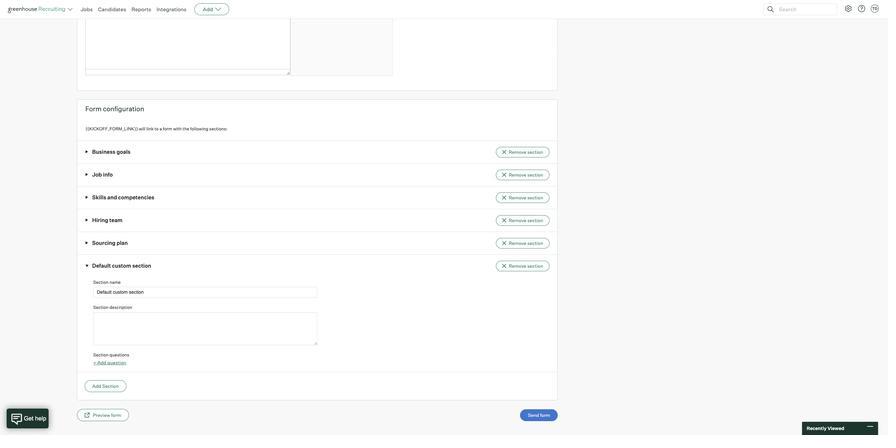 Task type: locate. For each thing, give the bounding box(es) containing it.
1 remove from the top
[[509, 149, 526, 155]]

3 remove section from the top
[[509, 195, 543, 201]]

4 remove section button from the top
[[496, 216, 549, 226]]

add
[[203, 6, 213, 13], [97, 361, 106, 366], [92, 384, 101, 390]]

default
[[92, 263, 111, 270]]

remove section for hiring team
[[509, 218, 543, 223]]

6 remove from the top
[[509, 263, 526, 269]]

►
[[85, 150, 88, 154], [85, 173, 88, 177], [85, 196, 88, 200], [85, 219, 88, 223], [85, 241, 88, 245], [85, 265, 89, 268]]

5 remove section from the top
[[509, 241, 543, 246]]

recently
[[807, 426, 827, 432]]

remove for skills and competencies
[[509, 195, 526, 201]]

add section
[[92, 384, 119, 390]]

0 horizontal spatial form
[[111, 413, 121, 419]]

section down + add question link
[[102, 384, 119, 390]]

3 remove section button from the top
[[496, 193, 549, 203]]

custom
[[112, 263, 131, 270]]

team
[[109, 217, 122, 224]]

form right a on the left of the page
[[163, 126, 172, 132]]

following
[[190, 126, 208, 132]]

Search text field
[[777, 4, 831, 14]]

configuration
[[103, 105, 144, 113]]

section for sourcing plan
[[527, 241, 543, 246]]

5 remove section button from the top
[[496, 238, 549, 249]]

6 remove section button from the top
[[496, 261, 549, 272]]

4 remove section from the top
[[509, 218, 543, 223]]

form
[[85, 105, 101, 113]]

section inside button
[[102, 384, 119, 390]]

section description
[[93, 305, 132, 311]]

description
[[109, 305, 132, 311]]

form for send form
[[540, 413, 550, 419]]

2 remove from the top
[[509, 172, 526, 178]]

section questions + add question
[[93, 353, 129, 366]]

1 horizontal spatial form
[[163, 126, 172, 132]]

remove section button
[[496, 147, 549, 158], [496, 170, 549, 180], [496, 193, 549, 203], [496, 216, 549, 226], [496, 238, 549, 249], [496, 261, 549, 272]]

5 remove from the top
[[509, 241, 526, 246]]

sections:
[[209, 126, 227, 132]]

1 toolbar from the left
[[132, 0, 168, 3]]

1 vertical spatial add
[[97, 361, 106, 366]]

► left business
[[85, 150, 88, 154]]

► left sourcing
[[85, 241, 88, 245]]

remove section
[[509, 149, 543, 155], [509, 172, 543, 178], [509, 195, 543, 201], [509, 218, 543, 223], [509, 241, 543, 246], [509, 263, 543, 269]]

remove section for business goals
[[509, 149, 543, 155]]

preview form button
[[77, 410, 129, 422]]

Section name text field
[[93, 287, 317, 298]]

section up +
[[93, 353, 109, 358]]

add inside button
[[92, 384, 101, 390]]

0 vertical spatial add
[[203, 6, 213, 13]]

greenhouse recruiting image
[[8, 5, 67, 13]]

job info
[[92, 172, 113, 178]]

group
[[86, 0, 290, 3]]

► left skills
[[85, 196, 88, 200]]

td button
[[870, 3, 880, 14]]

section for business goals
[[527, 149, 543, 155]]

{{kickoff_form_link}}
[[86, 126, 138, 132]]

3 remove from the top
[[509, 195, 526, 201]]

link
[[146, 126, 154, 132]]

+ add question link
[[93, 361, 126, 366]]

2 vertical spatial add
[[92, 384, 101, 390]]

► for sourcing plan
[[85, 241, 88, 245]]

sourcing
[[92, 240, 115, 247]]

section left name
[[93, 280, 109, 285]]

remove for job info
[[509, 172, 526, 178]]

remove
[[509, 149, 526, 155], [509, 172, 526, 178], [509, 195, 526, 201], [509, 218, 526, 223], [509, 241, 526, 246], [509, 263, 526, 269]]

toolbar
[[132, 0, 168, 3], [168, 0, 205, 3], [205, 0, 230, 3], [256, 0, 270, 3]]

resize image
[[287, 72, 290, 75]]

form right send
[[540, 413, 550, 419]]

section inside section questions + add question
[[93, 353, 109, 358]]

remove section button for sourcing plan
[[496, 238, 549, 249]]

add inside popup button
[[203, 6, 213, 13]]

and
[[107, 194, 117, 201]]

section for section questions + add question
[[93, 353, 109, 358]]

section left the description
[[93, 305, 109, 311]]

integrations
[[157, 6, 187, 13]]

reports
[[131, 6, 151, 13]]

► left "hiring"
[[85, 219, 88, 223]]

business goals
[[92, 149, 130, 155]]

preview
[[93, 413, 110, 419]]

integrations link
[[157, 6, 187, 13]]

► left job
[[85, 173, 88, 177]]

section
[[527, 149, 543, 155], [527, 172, 543, 178], [527, 195, 543, 201], [527, 218, 543, 223], [527, 241, 543, 246], [132, 263, 151, 270], [527, 263, 543, 269]]

form
[[163, 126, 172, 132], [111, 413, 121, 419], [540, 413, 550, 419]]

remove for hiring team
[[509, 218, 526, 223]]

the
[[183, 126, 189, 132]]

6 remove section from the top
[[509, 263, 543, 269]]

business
[[92, 149, 115, 155]]

section
[[93, 280, 109, 285], [93, 305, 109, 311], [93, 353, 109, 358], [102, 384, 119, 390]]

with
[[173, 126, 182, 132]]

2 horizontal spatial form
[[540, 413, 550, 419]]

sourcing plan
[[92, 240, 128, 247]]

1 remove section from the top
[[509, 149, 543, 155]]

2 remove section from the top
[[509, 172, 543, 178]]

► for business goals
[[85, 150, 88, 154]]

remove section button for skills and competencies
[[496, 193, 549, 203]]

2 remove section button from the top
[[496, 170, 549, 180]]

form right preview
[[111, 413, 121, 419]]

will
[[139, 126, 145, 132]]

section name
[[93, 280, 121, 285]]

4 remove from the top
[[509, 218, 526, 223]]

configure image
[[844, 5, 852, 13]]

section for hiring team
[[527, 218, 543, 223]]

1 remove section button from the top
[[496, 147, 549, 158]]

remove for sourcing plan
[[509, 241, 526, 246]]

► left the 'default'
[[85, 265, 89, 268]]

add for add section
[[92, 384, 101, 390]]

competencies
[[118, 194, 154, 201]]

form for preview form
[[111, 413, 121, 419]]

► default custom section
[[85, 263, 151, 270]]



Task type: describe. For each thing, give the bounding box(es) containing it.
Section description text field
[[93, 313, 317, 346]]

► inside ► default custom section
[[85, 265, 89, 268]]

send form button
[[520, 410, 558, 422]]

section for job info
[[527, 172, 543, 178]]

td
[[872, 6, 878, 11]]

skills and competencies
[[92, 194, 154, 201]]

section for section name
[[93, 280, 109, 285]]

remove section button for job info
[[496, 170, 549, 180]]

remove section button for business goals
[[496, 147, 549, 158]]

goals
[[117, 149, 130, 155]]

to
[[154, 126, 159, 132]]

hiring
[[92, 217, 108, 224]]

viewed
[[828, 426, 844, 432]]

+
[[93, 361, 96, 366]]

question
[[107, 361, 126, 366]]

info
[[103, 172, 113, 178]]

a
[[160, 126, 162, 132]]

candidates
[[98, 6, 126, 13]]

questions
[[109, 353, 129, 358]]

► for job info
[[85, 173, 88, 177]]

► for hiring team
[[85, 219, 88, 223]]

► for skills and competencies
[[85, 196, 88, 200]]

4 toolbar from the left
[[256, 0, 270, 3]]

recently viewed
[[807, 426, 844, 432]]

jobs
[[81, 6, 93, 13]]

2 toolbar from the left
[[168, 0, 205, 3]]

hiring team
[[92, 217, 122, 224]]

remove for business goals
[[509, 149, 526, 155]]

remove section for sourcing plan
[[509, 241, 543, 246]]

section for section description
[[93, 305, 109, 311]]

add button
[[194, 3, 229, 15]]

candidates link
[[98, 6, 126, 13]]

jobs link
[[81, 6, 93, 13]]

add for add
[[203, 6, 213, 13]]

remove section for job info
[[509, 172, 543, 178]]

{{kickoff_form_link}} will link to a form with the following sections:
[[86, 126, 227, 132]]

remove section button for hiring team
[[496, 216, 549, 226]]

send
[[528, 413, 539, 419]]

section for skills and competencies
[[527, 195, 543, 201]]

reports link
[[131, 6, 151, 13]]

plan
[[117, 240, 128, 247]]

td button
[[871, 5, 879, 13]]

remove section for skills and competencies
[[509, 195, 543, 201]]

add section button
[[85, 381, 126, 393]]

skills
[[92, 194, 106, 201]]

preview form
[[93, 413, 121, 419]]

add inside section questions + add question
[[97, 361, 106, 366]]

3 toolbar from the left
[[205, 0, 230, 3]]

job
[[92, 172, 102, 178]]

name
[[109, 280, 121, 285]]

send form
[[528, 413, 550, 419]]

form configuration
[[85, 105, 144, 113]]



Task type: vqa. For each thing, say whether or not it's contained in the screenshot.
"Section description"
yes



